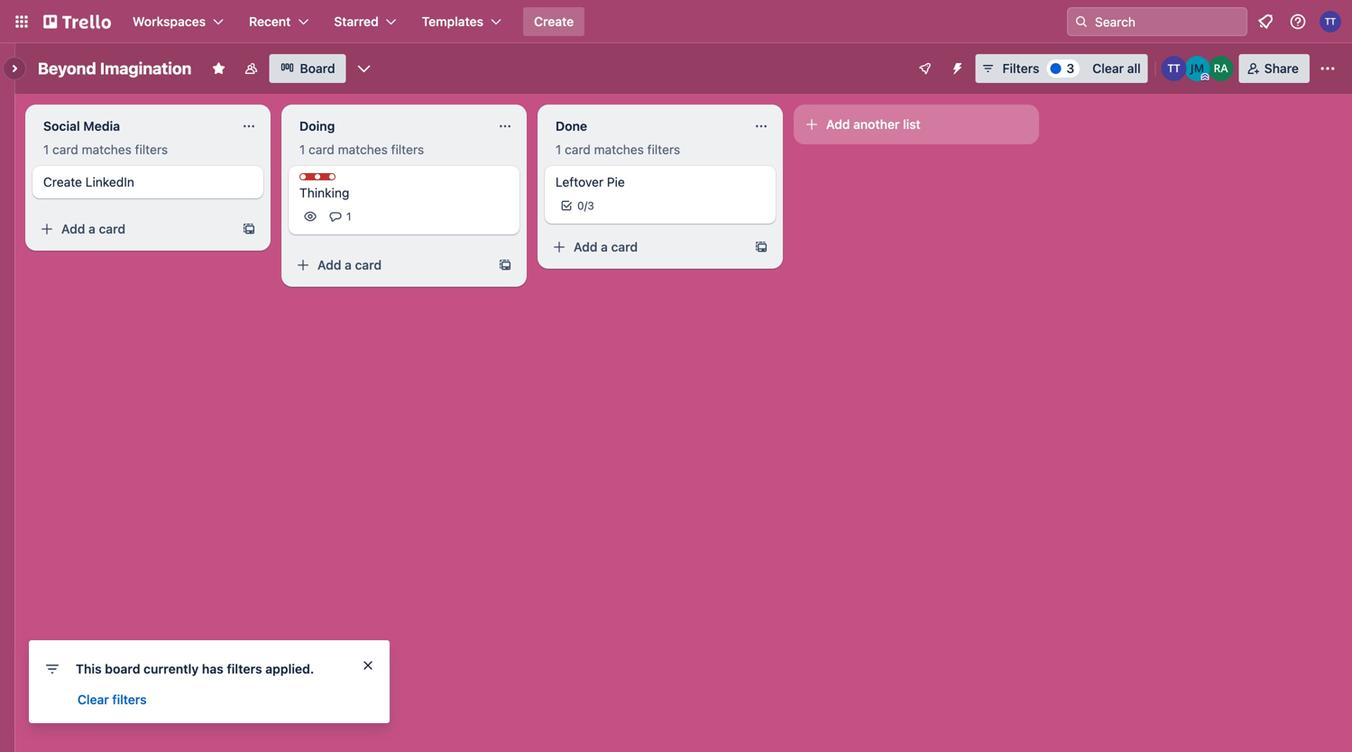 Task type: vqa. For each thing, say whether or not it's contained in the screenshot.
Starred Icon to the bottom
no



Task type: describe. For each thing, give the bounding box(es) containing it.
board link
[[269, 54, 346, 83]]

create from template… image for social media
[[242, 222, 256, 236]]

has
[[202, 662, 224, 677]]

ruby anderson (rubyanderson7) image
[[1209, 56, 1234, 81]]

clear for clear filters
[[78, 692, 109, 707]]

clear for clear all
[[1093, 61, 1124, 76]]

starred
[[334, 14, 379, 29]]

add for doing
[[318, 258, 341, 272]]

1 for done
[[556, 142, 561, 157]]

dismiss flag image
[[361, 659, 375, 673]]

a for social media
[[89, 221, 96, 236]]

automation image
[[943, 54, 968, 79]]

1 horizontal spatial 3
[[1067, 61, 1075, 76]]

add another list
[[826, 117, 921, 132]]

card down 'done'
[[565, 142, 591, 157]]

all
[[1127, 61, 1141, 76]]

doing
[[300, 119, 335, 134]]

workspaces button
[[122, 7, 235, 36]]

add for social media
[[61, 221, 85, 236]]

card down linkedin in the top of the page
[[99, 221, 125, 236]]

leftover pie link
[[556, 173, 765, 191]]

filters for social media
[[135, 142, 168, 157]]

matches for doing
[[338, 142, 388, 157]]

Doing text field
[[289, 112, 487, 141]]

add a card for doing
[[318, 258, 382, 272]]

alert containing this board currently has filters applied.
[[29, 641, 390, 724]]

recent
[[249, 14, 291, 29]]

add a card button for doing
[[289, 251, 491, 280]]

0
[[577, 199, 584, 212]]

templates
[[422, 14, 484, 29]]

applied.
[[265, 662, 314, 677]]

share
[[1265, 61, 1299, 76]]

recent button
[[238, 7, 320, 36]]

card down pie
[[611, 240, 638, 254]]

social media
[[43, 119, 120, 134]]

card down social
[[52, 142, 78, 157]]

matches for social media
[[82, 142, 132, 157]]

Social Media text field
[[32, 112, 231, 141]]

create for create
[[534, 14, 574, 29]]

create button
[[523, 7, 585, 36]]

filters
[[1003, 61, 1040, 76]]

board
[[105, 662, 140, 677]]

beyond imagination
[[38, 59, 192, 78]]

add for done
[[574, 240, 598, 254]]

show menu image
[[1319, 60, 1337, 78]]

thinking
[[300, 185, 349, 200]]

0 / 3
[[577, 199, 594, 212]]

Done text field
[[545, 112, 743, 141]]

clear filters link
[[78, 691, 147, 709]]

add a card for social media
[[61, 221, 125, 236]]

add a card button for social media
[[32, 215, 235, 244]]

a for done
[[601, 240, 608, 254]]

create from template… image for done
[[754, 240, 769, 254]]

1 card matches filters for doing
[[300, 142, 424, 157]]

open information menu image
[[1289, 13, 1307, 31]]

starred button
[[323, 7, 407, 36]]

thoughts
[[318, 174, 367, 187]]

imagination
[[100, 59, 192, 78]]

a for doing
[[345, 258, 352, 272]]

add a card button for done
[[545, 233, 747, 262]]

linkedin
[[85, 175, 134, 189]]

list
[[903, 117, 921, 132]]

leftover pie
[[556, 175, 625, 189]]

beyond
[[38, 59, 96, 78]]

create from template… image for doing
[[498, 258, 512, 272]]

create for create linkedin
[[43, 175, 82, 189]]



Task type: locate. For each thing, give the bounding box(es) containing it.
clear inside clear all button
[[1093, 61, 1124, 76]]

filters down done text field on the top
[[647, 142, 680, 157]]

add a card for done
[[574, 240, 638, 254]]

0 horizontal spatial add a card button
[[32, 215, 235, 244]]

add left 'another'
[[826, 117, 850, 132]]

0 horizontal spatial create from template… image
[[242, 222, 256, 236]]

0 horizontal spatial clear
[[78, 692, 109, 707]]

1 horizontal spatial add a card button
[[289, 251, 491, 280]]

color: bold red, title: "thoughts" element
[[300, 173, 367, 187]]

1 card matches filters down 'media'
[[43, 142, 168, 157]]

leftover
[[556, 175, 604, 189]]

clear inside 'clear filters' link
[[78, 692, 109, 707]]

jeremy miller (jeremymiller198) image
[[1185, 56, 1210, 81]]

1 1 card matches filters from the left
[[43, 142, 168, 157]]

templates button
[[411, 7, 512, 36]]

Search field
[[1089, 8, 1247, 35]]

terry turtle (terryturtle) image right open information menu icon at the right top
[[1320, 11, 1342, 32]]

add a card down create linkedin
[[61, 221, 125, 236]]

back to home image
[[43, 7, 111, 36]]

add a card button down create linkedin link
[[32, 215, 235, 244]]

clear left all
[[1093, 61, 1124, 76]]

filters for doing
[[391, 142, 424, 157]]

3 1 card matches filters from the left
[[556, 142, 680, 157]]

1 horizontal spatial a
[[345, 258, 352, 272]]

add down 0 / 3
[[574, 240, 598, 254]]

0 vertical spatial terry turtle (terryturtle) image
[[1320, 11, 1342, 32]]

2 matches from the left
[[338, 142, 388, 157]]

Board name text field
[[29, 54, 201, 83]]

3 matches from the left
[[594, 142, 644, 157]]

a down thinking
[[345, 258, 352, 272]]

2 1 card matches filters from the left
[[300, 142, 424, 157]]

card
[[52, 142, 78, 157], [309, 142, 335, 157], [565, 142, 591, 157], [99, 221, 125, 236], [611, 240, 638, 254], [355, 258, 382, 272]]

1 horizontal spatial matches
[[338, 142, 388, 157]]

matches down 'media'
[[82, 142, 132, 157]]

1 down 'done'
[[556, 142, 561, 157]]

create linkedin link
[[43, 173, 253, 191]]

power ups image
[[918, 61, 932, 76]]

2 vertical spatial create from template… image
[[498, 258, 512, 272]]

0 horizontal spatial create
[[43, 175, 82, 189]]

2 vertical spatial add a card
[[318, 258, 382, 272]]

workspace visible image
[[244, 61, 258, 76]]

2 horizontal spatial matches
[[594, 142, 644, 157]]

primary element
[[0, 0, 1352, 43]]

1 card matches filters down doing text box
[[300, 142, 424, 157]]

social
[[43, 119, 80, 134]]

1 card matches filters
[[43, 142, 168, 157], [300, 142, 424, 157], [556, 142, 680, 157]]

1 card matches filters for social media
[[43, 142, 168, 157]]

card down doing
[[309, 142, 335, 157]]

0 horizontal spatial add a card
[[61, 221, 125, 236]]

thoughts thinking
[[300, 174, 367, 200]]

add a card button down the "leftover pie" link
[[545, 233, 747, 262]]

star or unstar board image
[[211, 61, 226, 76]]

2 horizontal spatial add a card button
[[545, 233, 747, 262]]

3
[[1067, 61, 1075, 76], [588, 199, 594, 212]]

filters down doing text box
[[391, 142, 424, 157]]

currently
[[144, 662, 199, 677]]

0 vertical spatial create from template… image
[[242, 222, 256, 236]]

a down create linkedin
[[89, 221, 96, 236]]

done
[[556, 119, 587, 134]]

1 down social
[[43, 142, 49, 157]]

0 horizontal spatial matches
[[82, 142, 132, 157]]

0 vertical spatial clear
[[1093, 61, 1124, 76]]

3 left 'clear all'
[[1067, 61, 1075, 76]]

thinking link
[[300, 184, 509, 202]]

matches
[[82, 142, 132, 157], [338, 142, 388, 157], [594, 142, 644, 157]]

0 vertical spatial create
[[534, 14, 574, 29]]

2 horizontal spatial add a card
[[574, 240, 638, 254]]

workspaces
[[133, 14, 206, 29]]

1 vertical spatial create
[[43, 175, 82, 189]]

this member is an admin of this board. image
[[1201, 73, 1210, 81]]

add down thinking
[[318, 258, 341, 272]]

create inside button
[[534, 14, 574, 29]]

another
[[854, 117, 900, 132]]

1 vertical spatial 3
[[588, 199, 594, 212]]

terry turtle (terryturtle) image left this member is an admin of this board. icon on the top right
[[1162, 56, 1187, 81]]

matches for done
[[594, 142, 644, 157]]

/
[[584, 199, 588, 212]]

1 down doing
[[300, 142, 305, 157]]

clear filters
[[78, 692, 147, 707]]

filters for done
[[647, 142, 680, 157]]

0 vertical spatial 3
[[1067, 61, 1075, 76]]

share button
[[1239, 54, 1310, 83]]

1 for doing
[[300, 142, 305, 157]]

terry turtle (terryturtle) image
[[1320, 11, 1342, 32], [1162, 56, 1187, 81]]

3 right 0
[[588, 199, 594, 212]]

1
[[43, 142, 49, 157], [300, 142, 305, 157], [556, 142, 561, 157], [346, 210, 351, 223]]

create
[[534, 14, 574, 29], [43, 175, 82, 189]]

add
[[826, 117, 850, 132], [61, 221, 85, 236], [574, 240, 598, 254], [318, 258, 341, 272]]

2 horizontal spatial create from template… image
[[754, 240, 769, 254]]

add a card
[[61, 221, 125, 236], [574, 240, 638, 254], [318, 258, 382, 272]]

0 horizontal spatial 3
[[588, 199, 594, 212]]

add another list button
[[794, 105, 1039, 144]]

1 card matches filters for done
[[556, 142, 680, 157]]

search image
[[1074, 14, 1089, 29]]

2 horizontal spatial a
[[601, 240, 608, 254]]

board
[[300, 61, 335, 76]]

1 horizontal spatial add a card
[[318, 258, 382, 272]]

1 horizontal spatial create from template… image
[[498, 258, 512, 272]]

a
[[89, 221, 96, 236], [601, 240, 608, 254], [345, 258, 352, 272]]

0 vertical spatial add a card
[[61, 221, 125, 236]]

clear
[[1093, 61, 1124, 76], [78, 692, 109, 707]]

1 vertical spatial add a card
[[574, 240, 638, 254]]

a down pie
[[601, 240, 608, 254]]

alert
[[29, 641, 390, 724]]

matches up pie
[[594, 142, 644, 157]]

add inside button
[[826, 117, 850, 132]]

create linkedin
[[43, 175, 134, 189]]

filters down social media text field
[[135, 142, 168, 157]]

2 horizontal spatial 1 card matches filters
[[556, 142, 680, 157]]

1 for social media
[[43, 142, 49, 157]]

add a card button down thinking link
[[289, 251, 491, 280]]

add a card button
[[32, 215, 235, 244], [545, 233, 747, 262], [289, 251, 491, 280]]

matches down doing text box
[[338, 142, 388, 157]]

media
[[83, 119, 120, 134]]

2 vertical spatial a
[[345, 258, 352, 272]]

0 horizontal spatial a
[[89, 221, 96, 236]]

0 horizontal spatial 1 card matches filters
[[43, 142, 168, 157]]

1 vertical spatial create from template… image
[[754, 240, 769, 254]]

add a card down /
[[574, 240, 638, 254]]

1 card matches filters up pie
[[556, 142, 680, 157]]

1 vertical spatial a
[[601, 240, 608, 254]]

1 horizontal spatial terry turtle (terryturtle) image
[[1320, 11, 1342, 32]]

1 horizontal spatial clear
[[1093, 61, 1124, 76]]

clear down this
[[78, 692, 109, 707]]

this board currently has filters applied.
[[76, 662, 314, 677]]

0 notifications image
[[1255, 11, 1277, 32]]

clear all
[[1093, 61, 1141, 76]]

add down create linkedin
[[61, 221, 85, 236]]

filters right the has on the left of the page
[[227, 662, 262, 677]]

filters
[[135, 142, 168, 157], [391, 142, 424, 157], [647, 142, 680, 157], [227, 662, 262, 677], [112, 692, 147, 707]]

1 horizontal spatial 1 card matches filters
[[300, 142, 424, 157]]

0 vertical spatial a
[[89, 221, 96, 236]]

1 horizontal spatial create
[[534, 14, 574, 29]]

filters down the board
[[112, 692, 147, 707]]

add a card down thinking
[[318, 258, 382, 272]]

customize views image
[[355, 60, 373, 78]]

card down thinking link
[[355, 258, 382, 272]]

1 vertical spatial clear
[[78, 692, 109, 707]]

1 down thoughts thinking
[[346, 210, 351, 223]]

create from template… image
[[242, 222, 256, 236], [754, 240, 769, 254], [498, 258, 512, 272]]

this
[[76, 662, 102, 677]]

1 vertical spatial terry turtle (terryturtle) image
[[1162, 56, 1187, 81]]

clear all button
[[1085, 54, 1148, 83]]

pie
[[607, 175, 625, 189]]

0 horizontal spatial terry turtle (terryturtle) image
[[1162, 56, 1187, 81]]

1 matches from the left
[[82, 142, 132, 157]]



